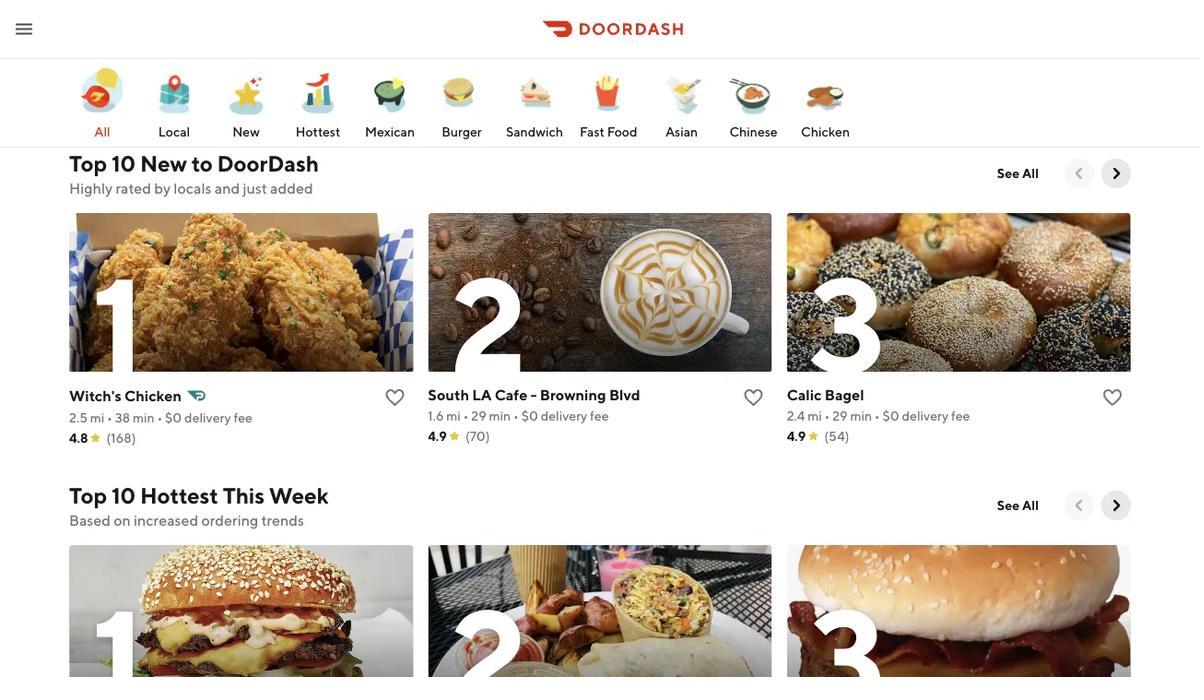 Task type: vqa. For each thing, say whether or not it's contained in the screenshot.
calic
yes



Task type: locate. For each thing, give the bounding box(es) containing it.
0 horizontal spatial chicken
[[125, 387, 182, 404]]

new
[[233, 124, 260, 139], [140, 150, 187, 176]]

10 inside top 10 hottest this week based on increased ordering trends
[[111, 482, 136, 508]]

0 vertical spatial 10
[[111, 150, 136, 176]]

2 vertical spatial all
[[1023, 498, 1040, 513]]

0 vertical spatial see all
[[998, 166, 1040, 181]]

top up based
[[69, 482, 107, 508]]

mi right 2.3
[[89, 59, 104, 75]]

3 people from the left
[[814, 103, 850, 116]]

people for 661
[[452, 103, 489, 116]]

min inside calic bagel 2.4 mi • 29 min • $​0 delivery fee
[[851, 408, 873, 423]]

calic bagel 2.4 mi • 29 min • $​0 delivery fee
[[787, 386, 971, 423]]

1 see from the top
[[998, 166, 1020, 181]]

mi for 2.3 mi • 34 min • $​0 delivery fee
[[89, 59, 104, 75]]

people up the "burger"
[[452, 103, 489, 116]]

hottest up doordash
[[296, 124, 341, 139]]

click to add this store to your saved list image
[[743, 386, 765, 409], [1102, 386, 1124, 409]]

click to add this store to your saved list image for 2
[[743, 386, 765, 409]]

$​0 inside calic bagel 2.4 mi • 29 min • $​0 delivery fee
[[883, 408, 900, 423]]

chicken
[[802, 124, 851, 139], [125, 387, 182, 404]]

hottest
[[296, 124, 341, 139], [140, 482, 219, 508]]

0 vertical spatial all
[[94, 124, 110, 139]]

2 horizontal spatial ordered
[[853, 103, 894, 116]]

$​0
[[165, 59, 181, 75], [523, 59, 539, 75], [522, 408, 539, 423], [883, 408, 900, 423], [165, 410, 182, 425]]

4.8
[[69, 80, 88, 95], [787, 80, 806, 95], [69, 430, 88, 446]]

see all for top 10 new to doordash
[[998, 166, 1040, 181]]

$​0 inside the "south la cafe - browning blvd 1.6 mi • 29 min • $​0 delivery fee"
[[522, 408, 539, 423]]

blvd
[[610, 386, 641, 404]]

delivery for 2.3 mi • 34 min • $​0 delivery fee
[[184, 59, 231, 75]]

mi for 1.2 mi • 20 min • $​0 delivery fee
[[446, 59, 460, 75]]

2 previous button of carousel image from the top
[[1071, 496, 1089, 515]]

0 horizontal spatial ordered
[[134, 103, 176, 116]]

mi
[[89, 59, 104, 75], [446, 59, 460, 75], [447, 408, 461, 423], [808, 408, 822, 423], [90, 410, 105, 425]]

all down 888 people ordered
[[94, 124, 110, 139]]

increased
[[134, 511, 199, 529]]

1 vertical spatial see all button
[[987, 491, 1051, 520]]

2.3
[[69, 59, 87, 75]]

(168)
[[107, 430, 136, 446]]

2 horizontal spatial people
[[814, 103, 850, 116]]

2.4
[[787, 408, 806, 423]]

mi right 2.4
[[808, 408, 822, 423]]

min down cafe
[[489, 408, 511, 423]]

2 see from the top
[[998, 498, 1020, 513]]

2 click to add this store to your saved list image from the left
[[1102, 386, 1124, 409]]

based
[[69, 511, 111, 529]]

2 ordered from the left
[[491, 103, 533, 116]]

0 vertical spatial new
[[233, 124, 260, 139]]

south la cafe - browning blvd 1.6 mi • 29 min • $​0 delivery fee
[[428, 386, 641, 423]]

2 4.9 from the left
[[787, 428, 806, 444]]

1 horizontal spatial new
[[233, 124, 260, 139]]

29 up (70)
[[472, 408, 487, 423]]

10 for new
[[111, 150, 136, 176]]

fast
[[580, 124, 605, 139]]

chicken up 2.5 mi • 38 min • $​0 delivery fee
[[125, 387, 182, 404]]

888
[[73, 103, 93, 116]]

delivery
[[184, 59, 231, 75], [542, 59, 589, 75], [541, 408, 588, 423], [903, 408, 949, 423], [185, 410, 231, 425]]

0 vertical spatial chicken
[[802, 124, 851, 139]]

0 vertical spatial top
[[69, 150, 107, 176]]

1 vertical spatial see
[[998, 498, 1020, 513]]

1 vertical spatial 10
[[111, 482, 136, 508]]

$​0 for 2.5 mi • 38 min • $​0 delivery fee
[[165, 410, 182, 425]]

new up the by
[[140, 150, 187, 176]]

doordash
[[217, 150, 319, 176]]

min right 34
[[132, 59, 154, 75]]

mi inside calic bagel 2.4 mi • 29 min • $​0 delivery fee
[[808, 408, 822, 423]]

10 up on
[[111, 482, 136, 508]]

0 horizontal spatial people
[[96, 103, 132, 116]]

1 top from the top
[[69, 150, 107, 176]]

fee inside the "south la cafe - browning blvd 1.6 mi • 29 min • $​0 delivery fee"
[[590, 408, 609, 423]]

• up the (13,900+)
[[514, 59, 520, 75]]

• right 38
[[157, 410, 163, 425]]

rated
[[116, 179, 151, 197]]

1 vertical spatial hottest
[[140, 482, 219, 508]]

3
[[810, 245, 884, 402]]

2 top from the top
[[69, 482, 107, 508]]

min down bagel
[[851, 408, 873, 423]]

see all
[[998, 166, 1040, 181], [998, 498, 1040, 513]]

see for top 10 hottest this week
[[998, 498, 1020, 513]]

top
[[69, 150, 107, 176], [69, 482, 107, 508]]

1 vertical spatial see all
[[998, 498, 1040, 513]]

1 previous button of carousel image from the top
[[1071, 164, 1089, 183]]

fee for 2.5 mi • 38 min • $​0 delivery fee
[[234, 410, 253, 425]]

chinese
[[730, 124, 778, 139]]

1 horizontal spatial 4.9
[[787, 428, 806, 444]]

4.9 down 1.6
[[428, 428, 447, 444]]

0 horizontal spatial 29
[[472, 408, 487, 423]]

1
[[92, 245, 142, 402]]

highly
[[69, 179, 113, 197]]

min for 2.3 mi • 34 min • $​0 delivery fee
[[132, 59, 154, 75]]

min for 2.5 mi • 38 min • $​0 delivery fee
[[133, 410, 155, 425]]

1 10 from the top
[[111, 150, 136, 176]]

2 see all from the top
[[998, 498, 1040, 513]]

top inside top 10 new to doordash highly rated by locals and just added
[[69, 150, 107, 176]]

ordered down (3,100+)
[[853, 103, 894, 116]]

34
[[114, 59, 130, 75]]

see all button for doordash
[[987, 159, 1051, 188]]

top for top 10 new to doordash
[[69, 150, 107, 176]]

previous button of carousel image for doordash
[[1071, 164, 1089, 183]]

1 vertical spatial new
[[140, 150, 187, 176]]

added
[[270, 179, 313, 197]]

4.8 up 585
[[787, 80, 806, 95]]

1 vertical spatial all
[[1023, 166, 1040, 181]]

2 29 from the left
[[833, 408, 848, 423]]

2.5
[[69, 410, 88, 425]]

29 up (54) at bottom right
[[833, 408, 848, 423]]

1 people from the left
[[96, 103, 132, 116]]

10 for hottest
[[111, 482, 136, 508]]

-
[[531, 386, 537, 404]]

fast food
[[580, 124, 638, 139]]

people down (3,100+)
[[814, 103, 850, 116]]

top 10 hottest this week based on increased ordering trends
[[69, 482, 329, 529]]

0 vertical spatial hottest
[[296, 124, 341, 139]]

ordered down the (13,900+)
[[491, 103, 533, 116]]

all
[[94, 124, 110, 139], [1023, 166, 1040, 181], [1023, 498, 1040, 513]]

1 see all from the top
[[998, 166, 1040, 181]]

mi right 1.6
[[447, 408, 461, 423]]

hottest up increased
[[140, 482, 219, 508]]

10 up rated
[[111, 150, 136, 176]]

cafe
[[495, 386, 528, 404]]

previous button of carousel image for week
[[1071, 496, 1089, 515]]

4.8 for (11,900+)
[[69, 80, 88, 95]]

witch's
[[69, 387, 122, 404]]

chicken down 585 people ordered
[[802, 124, 851, 139]]

previous button of carousel image
[[1071, 164, 1089, 183], [1071, 496, 1089, 515]]

1.6
[[428, 408, 444, 423]]

hottest inside top 10 hottest this week based on increased ordering trends
[[140, 482, 219, 508]]

trends
[[261, 511, 304, 529]]

1 vertical spatial top
[[69, 482, 107, 508]]

10 inside top 10 new to doordash highly rated by locals and just added
[[111, 150, 136, 176]]

4.8 down 2.5
[[69, 430, 88, 446]]

4.9 down 2.4
[[787, 428, 806, 444]]

(70)
[[466, 428, 490, 444]]

witch's chicken
[[69, 387, 182, 404]]

1 see all button from the top
[[987, 159, 1051, 188]]

29
[[472, 408, 487, 423], [833, 408, 848, 423]]

2 10 from the top
[[111, 482, 136, 508]]

delivery for 2.5 mi • 38 min • $​0 delivery fee
[[185, 410, 231, 425]]

see
[[998, 166, 1020, 181], [998, 498, 1020, 513]]

min right 38
[[133, 410, 155, 425]]

new up doordash
[[233, 124, 260, 139]]

• down cafe
[[514, 408, 519, 423]]

ordered for 585 people ordered
[[853, 103, 894, 116]]

1 click to add this store to your saved list image from the left
[[743, 386, 765, 409]]

0 vertical spatial see
[[998, 166, 1020, 181]]

min
[[132, 59, 154, 75], [490, 59, 512, 75], [489, 408, 511, 423], [851, 408, 873, 423], [133, 410, 155, 425]]

1 vertical spatial previous button of carousel image
[[1071, 496, 1089, 515]]

1 ordered from the left
[[134, 103, 176, 116]]

0 horizontal spatial 4.9
[[428, 428, 447, 444]]

661
[[432, 103, 450, 116]]

1 4.9 from the left
[[428, 428, 447, 444]]

fee
[[233, 59, 252, 75], [591, 59, 610, 75], [590, 408, 609, 423], [952, 408, 971, 423], [234, 410, 253, 425]]

see all button
[[987, 159, 1051, 188], [987, 491, 1051, 520]]

local
[[158, 124, 190, 139]]

0 horizontal spatial click to add this store to your saved list image
[[743, 386, 765, 409]]

(11,900+)
[[107, 80, 161, 95]]

fee for 2.3 mi • 34 min • $​0 delivery fee
[[233, 59, 252, 75]]

•
[[106, 59, 112, 75], [157, 59, 162, 75], [463, 59, 468, 75], [514, 59, 520, 75], [464, 408, 469, 423], [514, 408, 519, 423], [825, 408, 830, 423], [875, 408, 881, 423], [107, 410, 113, 425], [157, 410, 163, 425]]

0 vertical spatial see all button
[[987, 159, 1051, 188]]

2 see all button from the top
[[987, 491, 1051, 520]]

ordered up local at the top of the page
[[134, 103, 176, 116]]

all left next button of carousel image
[[1023, 166, 1040, 181]]

all for top 10 hottest this week
[[1023, 498, 1040, 513]]

people down '(11,900+)'
[[96, 103, 132, 116]]

1 horizontal spatial click to add this store to your saved list image
[[1102, 386, 1124, 409]]

0 vertical spatial previous button of carousel image
[[1071, 164, 1089, 183]]

1 horizontal spatial people
[[452, 103, 489, 116]]

people
[[96, 103, 132, 116], [452, 103, 489, 116], [814, 103, 850, 116]]

2 people from the left
[[452, 103, 489, 116]]

ordered
[[134, 103, 176, 116], [491, 103, 533, 116], [853, 103, 894, 116]]

4.9
[[428, 428, 447, 444], [787, 428, 806, 444]]

0 horizontal spatial new
[[140, 150, 187, 176]]

0 horizontal spatial hottest
[[140, 482, 219, 508]]

1 horizontal spatial ordered
[[491, 103, 533, 116]]

20
[[471, 59, 488, 75]]

mi right 1.2
[[446, 59, 460, 75]]

$​0 for 2.3 mi • 34 min • $​0 delivery fee
[[165, 59, 181, 75]]

min up the (13,900+)
[[490, 59, 512, 75]]

1 horizontal spatial 29
[[833, 408, 848, 423]]

top up "highly"
[[69, 150, 107, 176]]

mi right 2.5
[[90, 410, 105, 425]]

1 29 from the left
[[472, 408, 487, 423]]

previous button of carousel image left next button of carousel icon
[[1071, 496, 1089, 515]]

top inside top 10 hottest this week based on increased ordering trends
[[69, 482, 107, 508]]

4.8 down 2.3
[[69, 80, 88, 95]]

next button of carousel image
[[1108, 164, 1126, 183]]

previous button of carousel image left next button of carousel image
[[1071, 164, 1089, 183]]

3 ordered from the left
[[853, 103, 894, 116]]

and
[[215, 179, 240, 197]]

all left next button of carousel icon
[[1023, 498, 1040, 513]]

10
[[111, 150, 136, 176], [111, 482, 136, 508]]



Task type: describe. For each thing, give the bounding box(es) containing it.
1 vertical spatial chicken
[[125, 387, 182, 404]]

all for top 10 new to doordash
[[1023, 166, 1040, 181]]

min for 1.2 mi • 20 min • $​0 delivery fee
[[490, 59, 512, 75]]

4.9 for 2
[[428, 428, 447, 444]]

38
[[115, 410, 130, 425]]

min inside the "south la cafe - browning blvd 1.6 mi • 29 min • $​0 delivery fee"
[[489, 408, 511, 423]]

top for top 10 hottest this week
[[69, 482, 107, 508]]

4.6
[[428, 80, 447, 95]]

delivery inside calic bagel 2.4 mi • 29 min • $​0 delivery fee
[[903, 408, 949, 423]]

• left 38
[[107, 410, 113, 425]]

(13,900+)
[[465, 80, 523, 95]]

see all button for week
[[987, 491, 1051, 520]]

new inside top 10 new to doordash highly rated by locals and just added
[[140, 150, 187, 176]]

on
[[114, 511, 131, 529]]

click to add this store to your saved list image for 3
[[1102, 386, 1124, 409]]

click to add this store to your saved list image
[[384, 386, 406, 409]]

food
[[608, 124, 638, 139]]

4.9 for 3
[[787, 428, 806, 444]]

1 horizontal spatial chicken
[[802, 124, 851, 139]]

delivery for 1.2 mi • 20 min • $​0 delivery fee
[[542, 59, 589, 75]]

fee inside calic bagel 2.4 mi • 29 min • $​0 delivery fee
[[952, 408, 971, 423]]

• right 2.4
[[875, 408, 881, 423]]

2.3 mi • 34 min • $​0 delivery fee
[[69, 59, 252, 75]]

2.5 mi • 38 min • $​0 delivery fee
[[69, 410, 253, 425]]

ordered for 661 people ordered
[[491, 103, 533, 116]]

burger
[[442, 124, 482, 139]]

browning
[[540, 386, 607, 404]]

this
[[223, 482, 265, 508]]

south
[[428, 386, 470, 404]]

to
[[192, 150, 213, 176]]

people for 585
[[814, 103, 850, 116]]

ordered for 888 people ordered
[[134, 103, 176, 116]]

mi for 2.5 mi • 38 min • $​0 delivery fee
[[90, 410, 105, 425]]

• up (70)
[[464, 408, 469, 423]]

bagel
[[825, 386, 865, 404]]

top 10 new to doordash highly rated by locals and just added
[[69, 150, 319, 197]]

delivery inside the "south la cafe - browning blvd 1.6 mi • 29 min • $​0 delivery fee"
[[541, 408, 588, 423]]

• up '(11,900+)'
[[157, 59, 162, 75]]

people for 888
[[96, 103, 132, 116]]

la
[[473, 386, 492, 404]]

sandwich
[[506, 124, 564, 139]]

next button of carousel image
[[1108, 496, 1126, 515]]

661 people ordered
[[432, 103, 533, 116]]

ordering
[[201, 511, 258, 529]]

calic
[[787, 386, 822, 404]]

mi inside the "south la cafe - browning blvd 1.6 mi • 29 min • $​0 delivery fee"
[[447, 408, 461, 423]]

fee for 1.2 mi • 20 min • $​0 delivery fee
[[591, 59, 610, 75]]

just
[[243, 179, 267, 197]]

locals
[[174, 179, 212, 197]]

• left 20
[[463, 59, 468, 75]]

(54)
[[825, 428, 850, 444]]

585
[[791, 103, 812, 116]]

4.8 for (3,100+)
[[787, 80, 806, 95]]

585 people ordered
[[791, 103, 894, 116]]

1 horizontal spatial hottest
[[296, 124, 341, 139]]

1.2
[[428, 59, 444, 75]]

by
[[154, 179, 171, 197]]

$​0 for 1.2 mi • 20 min • $​0 delivery fee
[[523, 59, 539, 75]]

see all for top 10 hottest this week
[[998, 498, 1040, 513]]

2
[[451, 245, 525, 402]]

888 people ordered
[[73, 103, 176, 116]]

(3,100+)
[[825, 80, 874, 95]]

4.8 for (168)
[[69, 430, 88, 446]]

• up (54) at bottom right
[[825, 408, 830, 423]]

asian
[[666, 124, 698, 139]]

open menu image
[[13, 18, 35, 40]]

• left 34
[[106, 59, 112, 75]]

29 inside the "south la cafe - browning blvd 1.6 mi • 29 min • $​0 delivery fee"
[[472, 408, 487, 423]]

mexican
[[365, 124, 415, 139]]

week
[[269, 482, 329, 508]]

29 inside calic bagel 2.4 mi • 29 min • $​0 delivery fee
[[833, 408, 848, 423]]

see for top 10 new to doordash
[[998, 166, 1020, 181]]

1.2 mi • 20 min • $​0 delivery fee
[[428, 59, 610, 75]]



